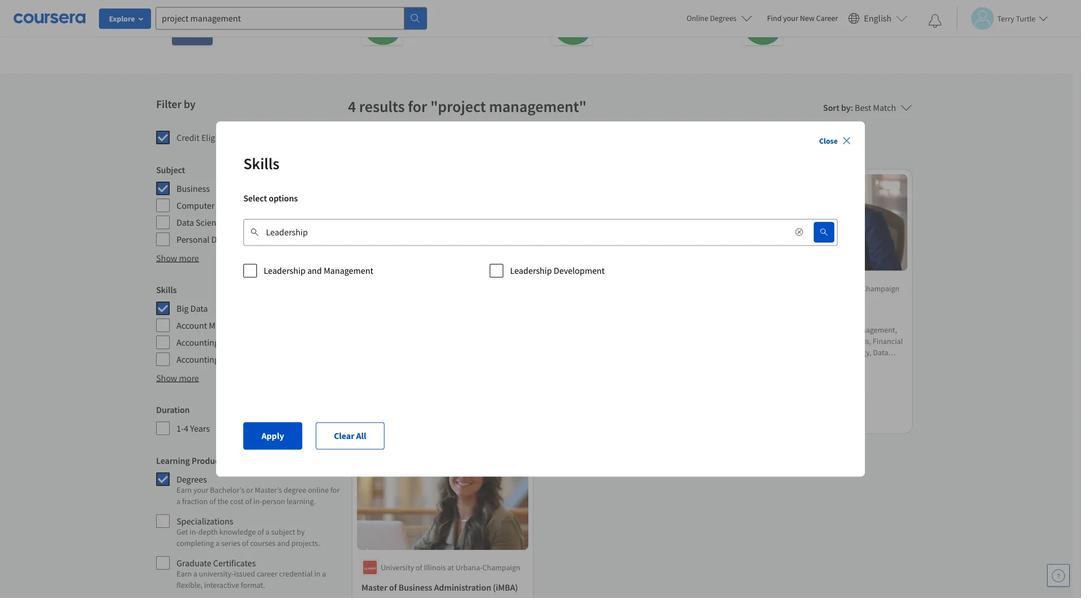 Task type: describe. For each thing, give the bounding box(es) containing it.
"project
[[431, 97, 486, 117]]

of up courses
[[257, 527, 264, 537]]

1-
[[177, 423, 184, 434]]

Search by keyword search field
[[266, 219, 787, 246]]

0 horizontal spatial champaign
[[483, 563, 521, 573]]

personal
[[177, 234, 210, 245]]

google image for google
[[362, 5, 403, 46]]

business inside "link"
[[399, 582, 432, 593]]

a right the in
[[322, 569, 326, 579]]

business inside subject group
[[177, 183, 210, 194]]

development for leadership development
[[554, 265, 605, 276]]

california,
[[265, 17, 299, 27]]

certificates
[[213, 558, 256, 569]]

credit
[[177, 132, 200, 143]]

sort
[[824, 102, 840, 113]]

(imba)
[[493, 582, 518, 593]]

master
[[362, 582, 388, 593]]

bachelor's
[[210, 485, 245, 496]]

4 results for "project management"
[[348, 97, 587, 117]]

data science
[[177, 217, 225, 228]]

search image
[[820, 228, 829, 237]]

credit eligible
[[177, 132, 229, 143]]

development for personal development
[[211, 234, 262, 245]]

computer science
[[177, 200, 246, 211]]

a up "flexible,"
[[193, 569, 197, 579]]

select skills options element
[[243, 260, 838, 395]]

of inside master of business administration (imba) "link"
[[389, 582, 397, 593]]

irvine
[[301, 17, 320, 27]]

earn a university-issued career credential in a flexible, interactive format.
[[177, 569, 326, 591]]

show more button for accounting
[[156, 372, 199, 385]]

management for google project management (pt) google
[[654, 5, 699, 16]]

in- inside earn your bachelor's or master's degree online for a fraction of the cost of in-person learning.
[[253, 497, 262, 507]]

select options
[[243, 193, 298, 204]]

get in-depth knowledge of a subject by completing a series of courses and projects.
[[177, 527, 320, 549]]

projects.
[[291, 539, 320, 549]]

master of business administration (imba)
[[362, 582, 518, 593]]

by inside get in-depth knowledge of a subject by completing a series of courses and projects.
[[297, 527, 305, 537]]

learning
[[156, 455, 190, 467]]

options
[[269, 193, 298, 204]]

subject
[[271, 527, 295, 537]]

your for earn
[[193, 485, 208, 496]]

the
[[218, 497, 229, 507]]

match
[[874, 102, 897, 113]]

apply button
[[243, 423, 302, 450]]

product
[[192, 455, 222, 467]]

issued
[[234, 569, 255, 579]]

personal development
[[177, 234, 262, 245]]

more for personal development
[[179, 253, 199, 264]]

university of california, irvine image
[[172, 5, 213, 46]]

project for university
[[235, 5, 260, 16]]

filter by
[[156, 97, 196, 111]]

leadership development
[[510, 265, 605, 276]]

degrees
[[177, 474, 207, 485]]

find your new career
[[767, 13, 838, 23]]

clear search image
[[795, 228, 804, 237]]

online
[[308, 485, 329, 496]]

computer
[[177, 200, 215, 211]]

master's
[[255, 485, 282, 496]]

a inside earn your bachelor's or master's degree online for a fraction of the cost of in-person learning.
[[177, 497, 181, 507]]

0 horizontal spatial illinois
[[424, 563, 446, 573]]

big data
[[177, 303, 208, 314]]

by for sort
[[842, 102, 851, 113]]

1 vertical spatial university
[[760, 284, 793, 294]]

close
[[820, 136, 838, 146]]

data inside skills group
[[191, 303, 208, 314]]

completing
[[177, 539, 214, 549]]

skills inside group
[[156, 284, 177, 296]]

learning product
[[156, 455, 222, 467]]

university inside 'uci project management university of california, irvine'
[[222, 17, 255, 27]]

big
[[177, 303, 189, 314]]

(pt)
[[602, 17, 616, 27]]

software
[[221, 354, 254, 365]]

google image for (de)
[[743, 5, 783, 46]]

of left 'the'
[[209, 497, 216, 507]]

duration group
[[156, 403, 341, 436]]

subject
[[156, 164, 185, 176]]

of up master of business administration (imba)
[[416, 563, 422, 573]]

leadership for leadership and management
[[264, 265, 306, 276]]

apply
[[262, 430, 284, 442]]

career
[[257, 569, 278, 579]]

new
[[800, 13, 815, 23]]

in
[[314, 569, 321, 579]]

credential
[[279, 569, 313, 579]]

all
[[356, 430, 367, 442]]

uci project management university of california, irvine
[[222, 5, 320, 27]]

earn for degrees
[[177, 485, 192, 496]]

clear all
[[334, 430, 367, 442]]

duration
[[156, 404, 190, 416]]

google project management (pt) google
[[602, 5, 699, 38]]

more for accounting software
[[179, 373, 199, 384]]

google project management (de) google
[[792, 5, 889, 38]]

and inside get in-depth knowledge of a subject by completing a series of courses and projects.
[[277, 539, 290, 549]]

graduate
[[177, 558, 211, 569]]

graduate certificates
[[177, 558, 256, 569]]

leadership and management
[[264, 265, 373, 276]]

0 vertical spatial at
[[827, 284, 833, 294]]

specializations
[[177, 516, 233, 527]]

get
[[177, 527, 188, 537]]

format.
[[241, 580, 265, 591]]

flexible,
[[177, 580, 203, 591]]

management:
[[464, 5, 511, 16]]

sort by : best match
[[824, 102, 897, 113]]

project for google
[[438, 5, 462, 16]]

science for data science
[[196, 217, 225, 228]]

google project management: google
[[412, 5, 511, 27]]

1
[[390, 414, 394, 424]]

show more for personal development
[[156, 253, 199, 264]]

of down or
[[245, 497, 252, 507]]

by for filter
[[184, 97, 196, 111]]



Task type: locate. For each thing, give the bounding box(es) containing it.
4 left years in the bottom left of the page
[[184, 423, 188, 434]]

find your new career link
[[762, 11, 844, 25]]

of left california,
[[257, 17, 263, 27]]

university of illinois at urbana-champaign up master of business administration (imba) "link"
[[381, 563, 521, 573]]

4 inside duration group
[[184, 423, 188, 434]]

0 horizontal spatial for
[[330, 485, 340, 496]]

1 horizontal spatial university of illinois at urbana-champaign
[[760, 284, 900, 294]]

1 vertical spatial urbana-
[[456, 563, 483, 573]]

filter
[[156, 97, 182, 111]]

1 horizontal spatial in-
[[253, 497, 262, 507]]

subject group
[[156, 163, 341, 247]]

1 vertical spatial 4
[[184, 423, 188, 434]]

0 horizontal spatial 4
[[184, 423, 188, 434]]

year
[[396, 414, 410, 424]]

development inside 'select skills options' element
[[554, 265, 605, 276]]

data
[[177, 217, 194, 228], [191, 303, 208, 314]]

project inside "google project management: google"
[[438, 5, 462, 16]]

1 show more from the top
[[156, 253, 199, 264]]

1 vertical spatial data
[[191, 303, 208, 314]]

4 left results
[[348, 97, 356, 117]]

leadership for leadership development
[[510, 265, 552, 276]]

management inside 'uci project management university of california, irvine'
[[262, 5, 307, 16]]

by up 'projects.'
[[297, 527, 305, 537]]

degree
[[284, 485, 306, 496]]

management
[[262, 5, 307, 16], [654, 5, 699, 16], [844, 5, 889, 16], [324, 265, 373, 276], [209, 320, 259, 331]]

0 vertical spatial show more button
[[156, 252, 199, 265]]

0 vertical spatial skills
[[243, 153, 280, 173]]

science for computer science
[[217, 200, 246, 211]]

your right find
[[784, 13, 799, 23]]

2 horizontal spatial by
[[842, 102, 851, 113]]

show more button
[[156, 252, 199, 265], [156, 372, 199, 385]]

1 vertical spatial for
[[330, 485, 340, 496]]

show more button for personal
[[156, 252, 199, 265]]

1 vertical spatial at
[[448, 563, 454, 573]]

in-
[[253, 497, 262, 507], [190, 527, 198, 537]]

person
[[262, 497, 285, 507]]

show for personal
[[156, 253, 177, 264]]

results
[[359, 97, 405, 117]]

series
[[221, 539, 240, 549]]

0 vertical spatial development
[[211, 234, 262, 245]]

0 horizontal spatial university
[[222, 17, 255, 27]]

management for uci project management university of california, irvine
[[262, 5, 307, 16]]

earn inside earn a university-issued career credential in a flexible, interactive format.
[[177, 569, 192, 579]]

0 vertical spatial university
[[222, 17, 255, 27]]

your up fraction
[[193, 485, 208, 496]]

earn for graduate certificates
[[177, 569, 192, 579]]

a up courses
[[266, 527, 270, 537]]

1 horizontal spatial illinois
[[803, 284, 825, 294]]

in- down master's
[[253, 497, 262, 507]]

2 more from the top
[[179, 373, 199, 384]]

english
[[864, 13, 892, 24]]

data right big
[[191, 303, 208, 314]]

earn up fraction
[[177, 485, 192, 496]]

learning product group
[[156, 454, 341, 596]]

0 vertical spatial 4
[[348, 97, 356, 117]]

degree · 1 year
[[362, 414, 410, 424]]

your for find
[[784, 13, 799, 23]]

university of illinois at urbana-champaign down search icon on the top
[[760, 284, 900, 294]]

1 horizontal spatial urbana-
[[835, 284, 862, 294]]

0 vertical spatial data
[[177, 217, 194, 228]]

management"
[[489, 97, 587, 117]]

and inside 'select skills options' element
[[307, 265, 322, 276]]

3 google image from the left
[[743, 5, 783, 46]]

more
[[179, 253, 199, 264], [179, 373, 199, 384]]

project inside google project management (pt) google
[[628, 5, 653, 16]]

1 more from the top
[[179, 253, 199, 264]]

1 show more button from the top
[[156, 252, 199, 265]]

skills group
[[156, 283, 341, 367]]

show for accounting
[[156, 373, 177, 384]]

1 project from the left
[[235, 5, 260, 16]]

1 horizontal spatial and
[[307, 265, 322, 276]]

management for leadership and management
[[324, 265, 373, 276]]

1 horizontal spatial business
[[399, 582, 432, 593]]

years
[[190, 423, 210, 434]]

of down knowledge
[[242, 539, 249, 549]]

best
[[855, 102, 872, 113]]

0 horizontal spatial university of illinois at urbana-champaign
[[381, 563, 521, 573]]

0 horizontal spatial in-
[[190, 527, 198, 537]]

coursera image
[[14, 9, 85, 27]]

1 horizontal spatial university
[[381, 563, 414, 573]]

a left series
[[216, 539, 220, 549]]

0 horizontal spatial and
[[277, 539, 290, 549]]

0 horizontal spatial urbana-
[[456, 563, 483, 573]]

skills dialog
[[216, 121, 865, 477]]

0 vertical spatial business
[[177, 183, 210, 194]]

fraction
[[182, 497, 208, 507]]

0 vertical spatial urbana-
[[835, 284, 862, 294]]

skills inside dialog
[[243, 153, 280, 173]]

science down computer science in the left of the page
[[196, 217, 225, 228]]

1 google image from the left
[[362, 5, 403, 46]]

clear all button
[[316, 423, 385, 450]]

0 vertical spatial for
[[408, 97, 427, 117]]

of inside 'uci project management university of california, irvine'
[[257, 17, 263, 27]]

1 vertical spatial earn
[[177, 569, 192, 579]]

0 horizontal spatial leadership
[[264, 265, 306, 276]]

1 vertical spatial your
[[193, 485, 208, 496]]

find
[[767, 13, 782, 23]]

knowledge
[[220, 527, 256, 537]]

1 vertical spatial science
[[196, 217, 225, 228]]

2 show from the top
[[156, 373, 177, 384]]

project for (de)
[[818, 5, 843, 16]]

science up the data science
[[217, 200, 246, 211]]

courses
[[250, 539, 276, 549]]

1 horizontal spatial champaign
[[862, 284, 900, 294]]

business
[[177, 183, 210, 194], [399, 582, 432, 593]]

accounting for accounting software
[[177, 354, 219, 365]]

for right results
[[408, 97, 427, 117]]

champaign
[[862, 284, 900, 294], [483, 563, 521, 573]]

(de)
[[792, 17, 807, 27]]

1 vertical spatial show more button
[[156, 372, 199, 385]]

1 horizontal spatial development
[[554, 265, 605, 276]]

of down clear search image
[[795, 284, 802, 294]]

show down personal
[[156, 253, 177, 264]]

0 horizontal spatial google image
[[362, 5, 403, 46]]

earn inside earn your bachelor's or master's degree online for a fraction of the cost of in-person learning.
[[177, 485, 192, 496]]

2 project from the left
[[438, 5, 462, 16]]

earn your bachelor's or master's degree online for a fraction of the cost of in-person learning.
[[177, 485, 340, 507]]

:
[[851, 102, 853, 113]]

1 vertical spatial illinois
[[424, 563, 446, 573]]

account
[[177, 320, 207, 331]]

1 vertical spatial champaign
[[483, 563, 521, 573]]

management inside google project management (pt) google
[[654, 5, 699, 16]]

earn up "flexible,"
[[177, 569, 192, 579]]

leadership
[[264, 265, 306, 276], [510, 265, 552, 276]]

business up computer
[[177, 183, 210, 194]]

for
[[408, 97, 427, 117], [330, 485, 340, 496]]

learning.
[[287, 497, 316, 507]]

1 earn from the top
[[177, 485, 192, 496]]

0 vertical spatial your
[[784, 13, 799, 23]]

google image for (pt)
[[552, 5, 593, 46]]

1 accounting from the top
[[177, 337, 219, 348]]

1 show from the top
[[156, 253, 177, 264]]

show more up duration
[[156, 373, 199, 384]]

project for (pt)
[[628, 5, 653, 16]]

show more
[[156, 253, 199, 264], [156, 373, 199, 384]]

show more for accounting software
[[156, 373, 199, 384]]

2 show more from the top
[[156, 373, 199, 384]]

1 vertical spatial show
[[156, 373, 177, 384]]

2 accounting from the top
[[177, 354, 219, 365]]

None search field
[[156, 7, 427, 30]]

for inside earn your bachelor's or master's degree online for a fraction of the cost of in-person learning.
[[330, 485, 340, 496]]

of right master on the left of page
[[389, 582, 397, 593]]

0 horizontal spatial skills
[[156, 284, 177, 296]]

0 vertical spatial show more
[[156, 253, 199, 264]]

0 horizontal spatial by
[[184, 97, 196, 111]]

your inside earn your bachelor's or master's degree online for a fraction of the cost of in-person learning.
[[193, 485, 208, 496]]

show more button down personal
[[156, 252, 199, 265]]

1 horizontal spatial skills
[[243, 153, 280, 173]]

in- inside get in-depth knowledge of a subject by completing a series of courses and projects.
[[190, 527, 198, 537]]

select
[[243, 193, 267, 204]]

help center image
[[1052, 569, 1066, 582]]

management for google project management (de) google
[[844, 5, 889, 16]]

0 vertical spatial science
[[217, 200, 246, 211]]

1 vertical spatial and
[[277, 539, 290, 549]]

management inside skills group
[[209, 320, 259, 331]]

2 show more button from the top
[[156, 372, 199, 385]]

master of business administration (imba) link
[[362, 581, 524, 594]]

career
[[817, 13, 838, 23]]

project inside google project management (de) google
[[818, 5, 843, 16]]

show more button up duration
[[156, 372, 199, 385]]

0 horizontal spatial business
[[177, 183, 210, 194]]

university-
[[199, 569, 234, 579]]

1 horizontal spatial by
[[297, 527, 305, 537]]

·
[[386, 414, 388, 424]]

2 vertical spatial university
[[381, 563, 414, 573]]

1 vertical spatial skills
[[156, 284, 177, 296]]

depth
[[198, 527, 218, 537]]

0 vertical spatial champaign
[[862, 284, 900, 294]]

eligible
[[201, 132, 229, 143]]

0 vertical spatial and
[[307, 265, 322, 276]]

4
[[348, 97, 356, 117], [184, 423, 188, 434]]

1 vertical spatial university of illinois at urbana-champaign
[[381, 563, 521, 573]]

by
[[184, 97, 196, 111], [842, 102, 851, 113], [297, 527, 305, 537]]

1 horizontal spatial at
[[827, 284, 833, 294]]

3 project from the left
[[628, 5, 653, 16]]

more down personal
[[179, 253, 199, 264]]

english button
[[844, 0, 912, 37]]

1 vertical spatial accounting
[[177, 354, 219, 365]]

administration
[[434, 582, 491, 593]]

management inside google project management (de) google
[[844, 5, 889, 16]]

for right online
[[330, 485, 340, 496]]

0 vertical spatial earn
[[177, 485, 192, 496]]

1 vertical spatial business
[[399, 582, 432, 593]]

1 vertical spatial more
[[179, 373, 199, 384]]

1 vertical spatial show more
[[156, 373, 199, 384]]

show notifications image
[[929, 14, 942, 28]]

interactive
[[204, 580, 239, 591]]

1 vertical spatial development
[[554, 265, 605, 276]]

in- up completing on the left of page
[[190, 527, 198, 537]]

0 vertical spatial in-
[[253, 497, 262, 507]]

project inside 'uci project management university of california, irvine'
[[235, 5, 260, 16]]

development
[[211, 234, 262, 245], [554, 265, 605, 276]]

2 horizontal spatial google image
[[743, 5, 783, 46]]

science
[[217, 200, 246, 211], [196, 217, 225, 228]]

4 project from the left
[[818, 5, 843, 16]]

close button
[[815, 130, 856, 151]]

1 vertical spatial in-
[[190, 527, 198, 537]]

2 earn from the top
[[177, 569, 192, 579]]

1-4 years
[[177, 423, 210, 434]]

0 horizontal spatial at
[[448, 563, 454, 573]]

1 horizontal spatial 4
[[348, 97, 356, 117]]

show up duration
[[156, 373, 177, 384]]

degree
[[362, 414, 385, 424]]

business right master on the left of page
[[399, 582, 432, 593]]

at up master of business administration (imba) "link"
[[448, 563, 454, 573]]

a left fraction
[[177, 497, 181, 507]]

development inside subject group
[[211, 234, 262, 245]]

skills up the select
[[243, 153, 280, 173]]

1 horizontal spatial your
[[784, 13, 799, 23]]

google
[[412, 5, 436, 16], [602, 5, 626, 16], [792, 5, 816, 16], [412, 17, 435, 27], [602, 28, 626, 38], [792, 28, 816, 38]]

0 horizontal spatial your
[[193, 485, 208, 496]]

clear
[[334, 430, 355, 442]]

0 vertical spatial more
[[179, 253, 199, 264]]

at down search icon on the top
[[827, 284, 833, 294]]

management inside 'select skills options' element
[[324, 265, 373, 276]]

google image
[[362, 5, 403, 46], [552, 5, 593, 46], [743, 5, 783, 46]]

0 vertical spatial show
[[156, 253, 177, 264]]

accounting
[[177, 337, 219, 348], [177, 354, 219, 365]]

accounting for accounting
[[177, 337, 219, 348]]

1 leadership from the left
[[264, 265, 306, 276]]

by right filter
[[184, 97, 196, 111]]

skills up big
[[156, 284, 177, 296]]

more down accounting software
[[179, 373, 199, 384]]

0 vertical spatial illinois
[[803, 284, 825, 294]]

1 horizontal spatial for
[[408, 97, 427, 117]]

1 horizontal spatial google image
[[552, 5, 593, 46]]

by right sort
[[842, 102, 851, 113]]

accounting software
[[177, 354, 254, 365]]

0 vertical spatial accounting
[[177, 337, 219, 348]]

2 google image from the left
[[552, 5, 593, 46]]

show more down personal
[[156, 253, 199, 264]]

1 horizontal spatial leadership
[[510, 265, 552, 276]]

cost
[[230, 497, 244, 507]]

2 leadership from the left
[[510, 265, 552, 276]]

or
[[246, 485, 253, 496]]

0 horizontal spatial development
[[211, 234, 262, 245]]

urbana-
[[835, 284, 862, 294], [456, 563, 483, 573]]

uci
[[222, 5, 234, 16]]

data up personal
[[177, 217, 194, 228]]

2 horizontal spatial university
[[760, 284, 793, 294]]

0 vertical spatial university of illinois at urbana-champaign
[[760, 284, 900, 294]]

data inside subject group
[[177, 217, 194, 228]]



Task type: vqa. For each thing, say whether or not it's contained in the screenshot.


